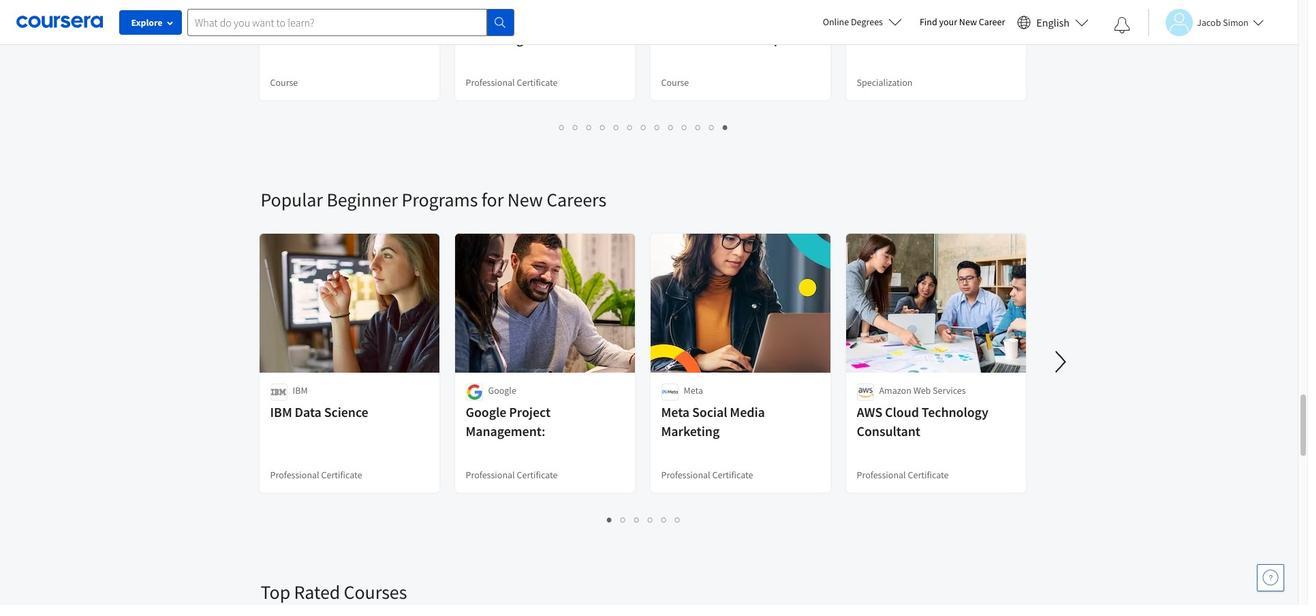 Task type: locate. For each thing, give the bounding box(es) containing it.
0 vertical spatial 3 button
[[583, 119, 597, 135]]

meta
[[684, 385, 704, 397], [662, 404, 690, 421]]

6 inside the popular beginner programs for new careers carousel element
[[676, 513, 681, 526]]

None search field
[[187, 9, 515, 36]]

professional certificate for data
[[270, 469, 362, 481]]

meta down meta icon at the right of the page
[[662, 404, 690, 421]]

certificate down ibm data science at the left
[[321, 469, 362, 481]]

professional certificate for cloud
[[857, 469, 949, 481]]

coach
[[567, 11, 603, 28]]

professional certificate down consultant
[[857, 469, 949, 481]]

1 vertical spatial 2 button
[[617, 512, 631, 528]]

0 horizontal spatial for
[[270, 30, 287, 47]]

2 horizontal spatial for
[[715, 30, 732, 47]]

1 for 1 button related to the leftmost 3 button
[[560, 121, 565, 134]]

5 for the bottom 3 button
[[662, 513, 667, 526]]

help center image
[[1263, 570, 1280, 586]]

google
[[488, 385, 517, 397], [466, 404, 507, 421]]

for
[[270, 30, 287, 47], [715, 30, 732, 47], [482, 187, 504, 212]]

meta right meta icon at the right of the page
[[684, 385, 704, 397]]

course down "teens"
[[270, 76, 298, 89]]

0 vertical spatial 1
[[560, 121, 565, 134]]

1 horizontal spatial for
[[482, 187, 504, 212]]

0 horizontal spatial 2
[[573, 121, 579, 134]]

8
[[655, 121, 661, 134]]

0 vertical spatial ibm
[[293, 385, 308, 397]]

amazon web services
[[880, 385, 966, 397]]

8 button
[[651, 119, 665, 135]]

0 horizontal spatial career
[[526, 11, 565, 28]]

professional certificate down marketing
[[662, 469, 754, 481]]

specialization
[[857, 76, 913, 89]]

developers
[[735, 30, 800, 47]]

0 horizontal spatial ibm
[[270, 404, 292, 421]]

career
[[526, 11, 565, 28], [980, 16, 1006, 28]]

0 vertical spatial 1 button
[[556, 119, 569, 135]]

find
[[920, 16, 938, 28]]

consultant
[[857, 423, 921, 440]]

social
[[693, 404, 728, 421]]

0 vertical spatial list
[[261, 119, 1028, 135]]

for down the at the left of the page
[[270, 30, 287, 47]]

career up navigator
[[526, 11, 565, 28]]

professional down the and
[[466, 76, 515, 89]]

show notifications image
[[1115, 17, 1131, 33]]

0 vertical spatial 5 button
[[610, 119, 624, 135]]

professional certificate for career
[[466, 76, 558, 89]]

11
[[696, 121, 707, 134]]

google inside google project management:
[[466, 404, 507, 421]]

5
[[614, 121, 620, 134], [662, 513, 667, 526]]

top rated courses
[[261, 580, 407, 605]]

5 inside the popular beginner programs for new careers carousel element
[[662, 513, 667, 526]]

2 button
[[569, 119, 583, 135], [617, 512, 631, 528]]

0 vertical spatial 2 button
[[569, 119, 583, 135]]

1 vertical spatial google
[[466, 404, 507, 421]]

for right programs
[[482, 187, 504, 212]]

6
[[628, 121, 633, 134], [676, 513, 681, 526]]

certificate down meta social media marketing
[[713, 469, 754, 481]]

certificate for technology
[[908, 469, 949, 481]]

4 for the leftmost 3 button
[[601, 121, 606, 134]]

4 button inside the popular beginner programs for new careers carousel element
[[644, 512, 658, 528]]

new right "your"
[[960, 16, 978, 28]]

0 horizontal spatial 5 button
[[610, 119, 624, 135]]

13 button
[[719, 119, 734, 135]]

1 horizontal spatial new
[[960, 16, 978, 28]]

0 vertical spatial 4 button
[[597, 119, 610, 135]]

1 vertical spatial 3 button
[[631, 512, 644, 528]]

1
[[560, 121, 565, 134], [607, 513, 613, 526]]

1 vertical spatial new
[[508, 187, 543, 212]]

technology
[[922, 404, 989, 421]]

11 button
[[692, 119, 707, 135]]

google right the google image
[[488, 385, 517, 397]]

5 for the leftmost 3 button
[[614, 121, 620, 134]]

10 button
[[678, 119, 693, 135]]

1 horizontal spatial 1 button
[[603, 512, 617, 528]]

certificate down aws cloud technology consultant
[[908, 469, 949, 481]]

ibm for ibm
[[293, 385, 308, 397]]

cloud
[[886, 404, 920, 421]]

professional certificate down management:
[[466, 469, 558, 481]]

jacob simon button
[[1149, 9, 1264, 36]]

0 horizontal spatial 3
[[587, 121, 592, 134]]

the
[[270, 11, 292, 28]]

2 for the leftmost 3 button
[[573, 121, 579, 134]]

whatsapp business platform for developers
[[662, 11, 800, 47]]

1 button for the bottom 3 button
[[603, 512, 617, 528]]

3
[[587, 121, 592, 134], [635, 513, 640, 526]]

your
[[940, 16, 958, 28]]

teens
[[290, 30, 323, 47]]

1 horizontal spatial 1
[[607, 513, 613, 526]]

1 horizontal spatial 2 button
[[617, 512, 631, 528]]

0 vertical spatial 2
[[573, 121, 579, 134]]

2 course from the left
[[662, 76, 689, 89]]

1 vertical spatial 1 button
[[603, 512, 617, 528]]

1 course from the left
[[270, 76, 298, 89]]

0 vertical spatial 4
[[601, 121, 606, 134]]

4 inside the popular beginner programs for new careers carousel element
[[648, 513, 654, 526]]

1 vertical spatial list
[[261, 512, 1028, 528]]

learning
[[909, 11, 960, 28]]

media
[[730, 404, 765, 421]]

certificate down management:
[[517, 469, 558, 481]]

5 button
[[610, 119, 624, 135], [658, 512, 672, 528]]

meta image
[[662, 384, 679, 401]]

5 button inside the popular beginner programs for new careers carousel element
[[658, 512, 672, 528]]

1 horizontal spatial course
[[662, 76, 689, 89]]

rated
[[294, 580, 340, 605]]

explore
[[131, 16, 163, 29]]

science
[[295, 11, 339, 28], [324, 404, 369, 421]]

1 vertical spatial 1
[[607, 513, 613, 526]]

1 horizontal spatial 4 button
[[644, 512, 658, 528]]

google for google
[[488, 385, 517, 397]]

popular
[[261, 187, 323, 212]]

0 horizontal spatial 1 button
[[556, 119, 569, 135]]

9
[[669, 121, 674, 134]]

being
[[385, 11, 418, 28]]

6 button
[[624, 119, 637, 135], [672, 512, 685, 528]]

3 button
[[583, 119, 597, 135], [631, 512, 644, 528]]

0 horizontal spatial 6 button
[[624, 119, 637, 135]]

0 horizontal spatial 6
[[628, 121, 633, 134]]

careers
[[547, 187, 607, 212]]

1 button
[[556, 119, 569, 135], [603, 512, 617, 528]]

for down business
[[715, 30, 732, 47]]

13
[[723, 121, 734, 134]]

0 horizontal spatial 5
[[614, 121, 620, 134]]

1 horizontal spatial ibm
[[293, 385, 308, 397]]

career right "your"
[[980, 16, 1006, 28]]

amazon
[[880, 385, 912, 397]]

1 horizontal spatial 6
[[676, 513, 681, 526]]

list inside the popular beginner programs for new careers carousel element
[[261, 512, 1028, 528]]

machine
[[857, 11, 906, 28]]

4
[[601, 121, 606, 134], [648, 513, 654, 526]]

0 horizontal spatial 4 button
[[597, 119, 610, 135]]

meta social media marketing
[[662, 404, 765, 440]]

0 vertical spatial new
[[960, 16, 978, 28]]

courses
[[344, 580, 407, 605]]

1 vertical spatial 5
[[662, 513, 667, 526]]

certificate
[[517, 76, 558, 89], [321, 469, 362, 481], [517, 469, 558, 481], [713, 469, 754, 481], [908, 469, 949, 481]]

professional certificate down ibm data science at the left
[[270, 469, 362, 481]]

professional for aws cloud technology consultant
[[857, 469, 907, 481]]

1 vertical spatial 2
[[621, 513, 627, 526]]

professional down management:
[[466, 469, 515, 481]]

certificate for management:
[[517, 469, 558, 481]]

ibm right ibm image
[[293, 385, 308, 397]]

professional
[[466, 76, 515, 89], [270, 469, 320, 481], [466, 469, 515, 481], [662, 469, 711, 481], [857, 469, 907, 481]]

ibm
[[293, 385, 308, 397], [270, 404, 292, 421]]

professional down data
[[270, 469, 320, 481]]

0 horizontal spatial 1
[[560, 121, 565, 134]]

3 inside the popular beginner programs for new careers carousel element
[[635, 513, 640, 526]]

google down the google image
[[466, 404, 507, 421]]

1 horizontal spatial 2
[[621, 513, 627, 526]]

meta inside meta social media marketing
[[662, 404, 690, 421]]

online degrees button
[[812, 7, 914, 37]]

professional certificate down navigator
[[466, 76, 558, 89]]

1 vertical spatial meta
[[662, 404, 690, 421]]

1 horizontal spatial 4
[[648, 513, 654, 526]]

professional down consultant
[[857, 469, 907, 481]]

ibm down ibm image
[[270, 404, 292, 421]]

0 vertical spatial 6
[[628, 121, 633, 134]]

1 vertical spatial 4 button
[[644, 512, 658, 528]]

new
[[960, 16, 978, 28], [508, 187, 543, 212]]

1 vertical spatial 3
[[635, 513, 640, 526]]

professional certificate
[[466, 76, 558, 89], [270, 469, 362, 481], [466, 469, 558, 481], [662, 469, 754, 481], [857, 469, 949, 481]]

1 horizontal spatial 3
[[635, 513, 640, 526]]

0 vertical spatial google
[[488, 385, 517, 397]]

4 button for '5' button associated with the leftmost 3 button
[[597, 119, 610, 135]]

1 horizontal spatial 5
[[662, 513, 667, 526]]

top
[[261, 580, 290, 605]]

science right data
[[324, 404, 369, 421]]

0 horizontal spatial 2 button
[[569, 119, 583, 135]]

1 vertical spatial 5 button
[[658, 512, 672, 528]]

1 horizontal spatial 5 button
[[658, 512, 672, 528]]

popular beginner programs for new careers carousel element
[[254, 147, 1309, 539]]

2 button for 1 button related to the leftmost 3 button
[[569, 119, 583, 135]]

6 button inside the popular beginner programs for new careers carousel element
[[672, 512, 685, 528]]

0 vertical spatial science
[[295, 11, 339, 28]]

platform
[[662, 30, 713, 47]]

professional for meta social media marketing
[[662, 469, 711, 481]]

1 list from the top
[[261, 119, 1028, 135]]

machine learning
[[857, 11, 960, 28]]

0 vertical spatial 6 button
[[624, 119, 637, 135]]

goodwill® career coach and navigator
[[466, 11, 603, 47]]

list
[[261, 119, 1028, 135], [261, 512, 1028, 528]]

1 vertical spatial 6
[[676, 513, 681, 526]]

project
[[509, 404, 551, 421]]

1 vertical spatial science
[[324, 404, 369, 421]]

4 button
[[597, 119, 610, 135], [644, 512, 658, 528]]

professional certificate for social
[[662, 469, 754, 481]]

1 vertical spatial 4
[[648, 513, 654, 526]]

popular beginner programs for new careers
[[261, 187, 607, 212]]

professional for goodwill® career coach and navigator
[[466, 76, 515, 89]]

0 vertical spatial meta
[[684, 385, 704, 397]]

0 vertical spatial 5
[[614, 121, 620, 134]]

course up the 9
[[662, 76, 689, 89]]

degrees
[[851, 16, 884, 28]]

new left careers
[[508, 187, 543, 212]]

0 vertical spatial 3
[[587, 121, 592, 134]]

5 button for the bottom 3 button
[[658, 512, 672, 528]]

2 list from the top
[[261, 512, 1028, 528]]

10
[[682, 121, 693, 134]]

for inside whatsapp business platform for developers
[[715, 30, 732, 47]]

2 button for 1 button related to the bottom 3 button
[[617, 512, 631, 528]]

professional down marketing
[[662, 469, 711, 481]]

1 vertical spatial 6 button
[[672, 512, 685, 528]]

certificate down navigator
[[517, 76, 558, 89]]

science up "teens"
[[295, 11, 339, 28]]

beginner
[[327, 187, 398, 212]]

1 vertical spatial ibm
[[270, 404, 292, 421]]

0 horizontal spatial 4
[[601, 121, 606, 134]]

course
[[270, 76, 298, 89], [662, 76, 689, 89]]

1 inside the popular beginner programs for new careers carousel element
[[607, 513, 613, 526]]

1 horizontal spatial 3 button
[[631, 512, 644, 528]]

0 horizontal spatial course
[[270, 76, 298, 89]]

management:
[[466, 423, 546, 440]]

1 horizontal spatial 6 button
[[672, 512, 685, 528]]

2 inside the popular beginner programs for new careers carousel element
[[621, 513, 627, 526]]



Task type: vqa. For each thing, say whether or not it's contained in the screenshot.
"Campus"
no



Task type: describe. For each thing, give the bounding box(es) containing it.
1 horizontal spatial career
[[980, 16, 1006, 28]]

6 for the bottom 3 button
[[676, 513, 681, 526]]

english button
[[1013, 0, 1095, 44]]

certificate for coach
[[517, 76, 558, 89]]

10 11 12 13
[[682, 121, 734, 134]]

3 for the bottom 3 button
[[635, 513, 640, 526]]

1 button for the leftmost 3 button
[[556, 119, 569, 135]]

meta for meta social media marketing
[[662, 404, 690, 421]]

simon
[[1224, 16, 1249, 28]]

science inside the popular beginner programs for new careers carousel element
[[324, 404, 369, 421]]

professional for ibm data science
[[270, 469, 320, 481]]

whatsapp
[[662, 11, 720, 28]]

ibm for ibm data science
[[270, 404, 292, 421]]

well-
[[356, 11, 385, 28]]

amazon web services image
[[857, 384, 874, 401]]

9 button
[[665, 119, 678, 135]]

services
[[933, 385, 966, 397]]

data
[[295, 404, 322, 421]]

professional certificate for project
[[466, 469, 558, 481]]

for for popular beginner programs for new careers
[[482, 187, 504, 212]]

1 for 1 button related to the bottom 3 button
[[607, 513, 613, 526]]

12 button
[[706, 119, 721, 135]]

for inside the science of well-being for teens
[[270, 30, 287, 47]]

business
[[723, 11, 774, 28]]

jacob simon
[[1198, 16, 1249, 28]]

professional for google project management:
[[466, 469, 515, 481]]

the science of well-being for teens
[[270, 11, 418, 47]]

science inside the science of well-being for teens
[[295, 11, 339, 28]]

certificate for science
[[321, 469, 362, 481]]

6 button for '5' button associated with the leftmost 3 button
[[624, 119, 637, 135]]

google project management:
[[466, 404, 551, 440]]

2 for the bottom 3 button
[[621, 513, 627, 526]]

coursera image
[[16, 11, 103, 33]]

google image
[[466, 384, 483, 401]]

and
[[466, 30, 488, 47]]

explore button
[[119, 10, 182, 35]]

find your new career link
[[914, 14, 1013, 31]]

of
[[342, 11, 353, 28]]

5 button for the leftmost 3 button
[[610, 119, 624, 135]]

find your new career
[[920, 16, 1006, 28]]

7
[[642, 121, 647, 134]]

meta for meta
[[684, 385, 704, 397]]

6 for the leftmost 3 button
[[628, 121, 633, 134]]

online degrees
[[823, 16, 884, 28]]

career inside the goodwill® career coach and navigator
[[526, 11, 565, 28]]

online
[[823, 16, 850, 28]]

3 for the leftmost 3 button
[[587, 121, 592, 134]]

english
[[1037, 15, 1070, 29]]

goodwill®
[[466, 11, 524, 28]]

0 horizontal spatial new
[[508, 187, 543, 212]]

12
[[710, 121, 721, 134]]

6 button for '5' button in the popular beginner programs for new careers carousel element
[[672, 512, 685, 528]]

4 for the bottom 3 button
[[648, 513, 654, 526]]

navigator
[[491, 30, 547, 47]]

aws
[[857, 404, 883, 421]]

What do you want to learn? text field
[[187, 9, 487, 36]]

4 button for '5' button in the popular beginner programs for new careers carousel element
[[644, 512, 658, 528]]

ibm data science
[[270, 404, 369, 421]]

7 button
[[637, 119, 651, 135]]

jacob
[[1198, 16, 1222, 28]]

web
[[914, 385, 931, 397]]

ibm image
[[270, 384, 287, 401]]

next slide image
[[1045, 346, 1078, 378]]

marketing
[[662, 423, 720, 440]]

certificate for media
[[713, 469, 754, 481]]

programs
[[402, 187, 478, 212]]

aws cloud technology consultant
[[857, 404, 989, 440]]

google for google project management:
[[466, 404, 507, 421]]

0 horizontal spatial 3 button
[[583, 119, 597, 135]]

for for whatsapp business platform for developers
[[715, 30, 732, 47]]



